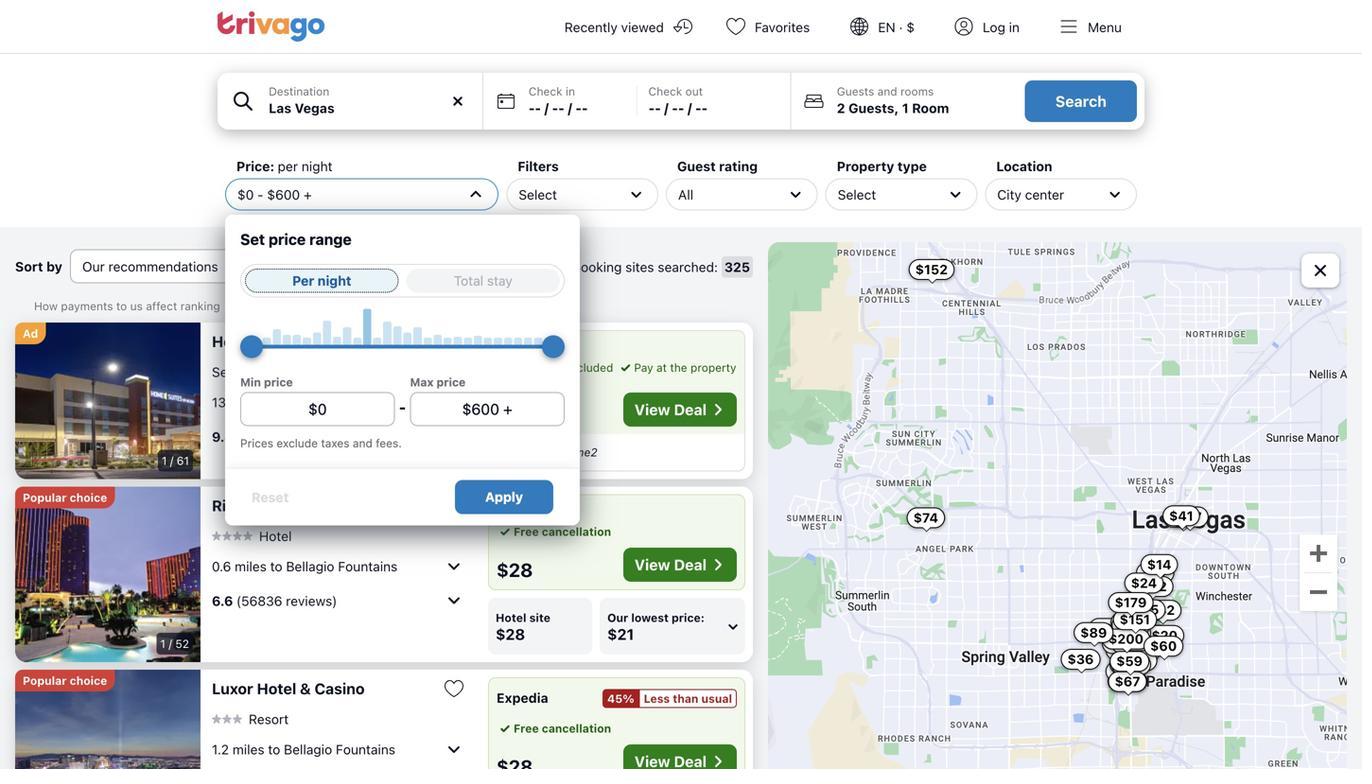 Task type: vqa. For each thing, say whether or not it's contained in the screenshot.


Task type: describe. For each thing, give the bounding box(es) containing it.
booking
[[572, 259, 622, 275]]

guest rating
[[678, 159, 758, 174]]

$179 button
[[1109, 592, 1154, 613]]

price for set
[[269, 230, 306, 248]]

usual
[[702, 692, 732, 705]]

1 slider from the left
[[240, 335, 263, 358]]

our
[[608, 611, 629, 625]]

1 vertical spatial $59 button
[[1110, 651, 1150, 672]]

view for $28
[[635, 556, 671, 574]]

$53
[[1139, 628, 1165, 643]]

2
[[837, 100, 846, 116]]

log in button
[[938, 0, 1043, 53]]

0 vertical spatial $59
[[1119, 625, 1145, 641]]

breakfast included
[[514, 361, 614, 374]]

booking sites searched: 325
[[572, 259, 750, 275]]

free cancellation for luxor hotel & casino
[[514, 722, 612, 735]]

cancellation for rio all-suite hotel & casino
[[542, 525, 612, 538]]

free for rio all-suite hotel & casino
[[514, 525, 539, 538]]

2 expedia from the top
[[497, 690, 549, 706]]

per night
[[292, 273, 352, 289]]

1 inside "guests and rooms 2 guests, 1 room"
[[902, 100, 909, 116]]

min
[[240, 376, 261, 389]]

2 slider from the left
[[542, 335, 565, 358]]

viewed
[[621, 19, 664, 35]]

$151 button
[[1114, 610, 1157, 630]]

breakfast included button
[[497, 359, 614, 376]]

popular choice for rio all-suite hotel & casino
[[23, 491, 107, 504]]

at
[[657, 361, 667, 374]]

price:
[[672, 611, 705, 625]]

to for rio
[[270, 559, 283, 574]]

13.5 miles to city center button
[[212, 387, 466, 417]]

$36 inside button
[[1170, 509, 1196, 525]]

$21
[[608, 626, 634, 643]]

to for luxor
[[268, 742, 280, 757]]

$49
[[1118, 635, 1145, 651]]

apply button
[[455, 480, 554, 514]]

$42 button
[[1143, 600, 1182, 621]]

check in -- / -- / --
[[529, 85, 588, 116]]

hotel inside hotel site $28
[[496, 611, 527, 625]]

0 vertical spatial reviews)
[[340, 429, 391, 445]]

$128 button
[[1106, 640, 1152, 661]]

by
[[46, 259, 62, 274]]

13.5 miles to city center
[[212, 394, 359, 410]]

61
[[177, 454, 189, 467]]

guests
[[837, 85, 875, 98]]

choice for rio
[[70, 491, 107, 504]]

$0 - $600 +
[[238, 187, 312, 202]]

popular choice button for rio all-suite hotel & casino
[[15, 487, 115, 509]]

0 vertical spatial $25 button
[[1112, 615, 1151, 636]]

$47
[[1129, 644, 1154, 660]]

breakfast
[[514, 361, 565, 374]]

0 vertical spatial $36 button
[[1163, 507, 1203, 528]]

0 vertical spatial $59 button
[[1112, 623, 1152, 644]]

log in
[[983, 19, 1020, 35]]

$240 $20
[[1109, 628, 1178, 651]]

bellagio for casino
[[284, 742, 332, 757]]

249
[[506, 259, 532, 275]]

1 for home2 suites by hilton las vegas northwest
[[162, 454, 167, 467]]

1 horizontal spatial home2
[[497, 339, 544, 355]]

$41 button
[[1163, 506, 1201, 526]]

1 horizontal spatial center
[[1026, 187, 1065, 202]]

resort
[[249, 711, 289, 727]]

(414
[[309, 429, 337, 445]]

luxor hotel & casino button
[[212, 679, 428, 698]]

how payments to us affect ranking
[[34, 300, 220, 313]]

$600
[[267, 187, 300, 202]]

all-
[[239, 497, 265, 515]]

$152 button
[[909, 259, 955, 280]]

rio all-suite hotel & casino, (las vegas, usa) image
[[15, 487, 201, 662]]

9.4
[[212, 429, 233, 445]]

pay at the property button
[[617, 359, 737, 376]]

price for max
[[437, 376, 466, 389]]

0 horizontal spatial and
[[353, 437, 373, 450]]

hotel right 'suite'
[[307, 497, 346, 515]]

$39 button
[[1112, 655, 1151, 675]]

deal for $152
[[674, 401, 707, 419]]

suite
[[265, 497, 303, 515]]

log
[[983, 19, 1006, 35]]

in for check
[[566, 85, 575, 98]]

9.4 - excellent (414 reviews)
[[212, 429, 391, 445]]

$42
[[1149, 602, 1176, 618]]

trivago logo image
[[218, 11, 326, 42]]

how
[[34, 300, 58, 313]]

view for $152
[[635, 401, 671, 419]]

location
[[997, 159, 1053, 174]]

in for log
[[1009, 19, 1020, 35]]

$93 button
[[1108, 671, 1148, 692]]

1 vertical spatial $28 button
[[1106, 661, 1146, 682]]

ad
[[23, 327, 38, 340]]

home2 suites by hilton las vegas northwest, (las vegas, usa) image
[[15, 323, 201, 479]]

affect
[[146, 300, 177, 313]]

reset
[[252, 489, 289, 505]]

ad button
[[15, 323, 46, 344]]

1 for rio all-suite hotel & casino
[[160, 637, 166, 651]]

fountains for casino
[[336, 742, 396, 757]]

included
[[568, 361, 614, 374]]

$67 button
[[1109, 672, 1147, 692]]

recently viewed
[[565, 19, 664, 35]]

rio all-suite hotel & casino
[[212, 497, 414, 515]]

price for min
[[264, 376, 293, 389]]

$240
[[1109, 636, 1144, 651]]

clear image
[[449, 93, 466, 110]]

fountains for hotel
[[338, 559, 398, 574]]

price: per night
[[237, 159, 333, 174]]

luxor hotel & casino
[[212, 680, 365, 698]]

less
[[644, 692, 670, 705]]

set
[[240, 230, 265, 248]]

$41
[[1170, 508, 1194, 524]]

apply
[[485, 489, 523, 505]]

1 horizontal spatial city
[[998, 187, 1022, 202]]

en · $ button
[[833, 0, 938, 53]]

guests and rooms 2 guests, 1 room
[[837, 85, 950, 116]]

center inside button
[[320, 394, 359, 410]]

max
[[410, 376, 434, 389]]



Task type: locate. For each thing, give the bounding box(es) containing it.
1 horizontal spatial slider
[[542, 335, 565, 358]]

2 popular choice from the top
[[23, 674, 107, 687]]

$49 $36
[[1068, 635, 1145, 667]]

check inside check out -- / -- / --
[[649, 85, 683, 98]]

2 view from the top
[[635, 556, 671, 574]]

$67
[[1115, 674, 1141, 690]]

rio
[[212, 497, 235, 515]]

home2 right home2 image
[[559, 446, 598, 459]]

$36
[[1170, 509, 1196, 525], [1068, 652, 1094, 667]]

stays found: 249
[[423, 259, 532, 275]]

bellagio inside 1.2 miles to bellagio fountains button
[[284, 742, 332, 757]]

price:
[[237, 159, 275, 174]]

1 / 52
[[160, 637, 189, 651]]

0 horizontal spatial &
[[300, 680, 311, 698]]

1 free cancellation from the top
[[514, 525, 612, 538]]

& up 1.2 miles to bellagio fountains
[[300, 680, 311, 698]]

0 vertical spatial bellagio
[[286, 559, 335, 574]]

Destination search field
[[269, 98, 471, 118]]

0 vertical spatial deal
[[674, 401, 707, 419]]

2 vertical spatial 1
[[160, 637, 166, 651]]

1 free from the top
[[514, 525, 539, 538]]

select
[[519, 187, 557, 202], [838, 187, 877, 202]]

and left fees.
[[353, 437, 373, 450]]

view deal for $28
[[635, 556, 707, 574]]

price right max
[[437, 376, 466, 389]]

$28 inside hotel site $28
[[496, 626, 525, 643]]

free cancellation button for rio all-suite hotel & casino
[[497, 523, 612, 540]]

1 horizontal spatial check
[[649, 85, 683, 98]]

popular choice for luxor hotel & casino
[[23, 674, 107, 687]]

expedia down hotel site $28
[[497, 690, 549, 706]]

$24
[[1131, 575, 1157, 591]]

1 free cancellation button from the top
[[497, 523, 612, 540]]

0 vertical spatial expedia
[[497, 503, 549, 519]]

guest
[[678, 159, 716, 174]]

0 vertical spatial popular choice button
[[15, 487, 115, 509]]

1 vertical spatial reviews)
[[286, 593, 337, 609]]

0 vertical spatial casino
[[364, 497, 414, 515]]

$50
[[1125, 653, 1151, 669]]

0 horizontal spatial $89
[[1081, 625, 1108, 640]]

& up 0.6 miles to bellagio fountains button
[[350, 497, 361, 515]]

exclude
[[277, 437, 318, 450]]

0 vertical spatial $28 button
[[1089, 618, 1128, 639]]

center down location
[[1026, 187, 1065, 202]]

free cancellation down the apply button
[[514, 525, 612, 538]]

$25 inside $25 $192
[[1117, 656, 1142, 672]]

(56836
[[236, 593, 282, 609]]

1 vertical spatial bellagio
[[284, 742, 332, 757]]

$20
[[1152, 628, 1178, 643]]

$36 button left $240 button
[[1061, 649, 1101, 670]]

select for filters
[[519, 187, 557, 202]]

than
[[673, 692, 699, 705]]

$24 button
[[1125, 573, 1164, 594]]

$47 button
[[1122, 642, 1161, 662]]

to down min price
[[276, 394, 288, 410]]

$59 button
[[1112, 623, 1152, 644], [1110, 651, 1150, 672]]

2 select from the left
[[838, 187, 877, 202]]

free cancellation button down 45%
[[497, 720, 612, 737]]

check for check out -- / -- / --
[[649, 85, 683, 98]]

free cancellation button down the apply button
[[497, 523, 612, 540]]

0 vertical spatial 1
[[902, 100, 909, 116]]

taxes
[[321, 437, 350, 450]]

to inside 1.2 miles to bellagio fountains button
[[268, 742, 280, 757]]

to left "us"
[[116, 300, 127, 313]]

all
[[678, 187, 694, 202]]

hilton
[[341, 333, 385, 351]]

0 vertical spatial in
[[1009, 19, 1020, 35]]

the
[[670, 361, 688, 374]]

0 vertical spatial free cancellation
[[514, 525, 612, 538]]

$152 inside $152 button
[[916, 262, 948, 277]]

cancellation
[[542, 525, 612, 538], [542, 722, 612, 735]]

hotel down 'suite'
[[259, 528, 292, 544]]

casino up 1.2 miles to bellagio fountains button
[[315, 680, 365, 698]]

expedia down home2 image
[[497, 503, 549, 519]]

$25 $192
[[1117, 579, 1167, 672]]

recently
[[565, 19, 618, 35]]

rooms
[[901, 85, 934, 98]]

1 vertical spatial $25
[[1117, 656, 1142, 672]]

$50 button
[[1118, 651, 1158, 671]]

select down property on the right top of the page
[[838, 187, 877, 202]]

1 vertical spatial view
[[635, 556, 671, 574]]

miles for luxor
[[233, 742, 265, 757]]

1 vertical spatial $36 button
[[1061, 649, 1101, 670]]

select for property type
[[838, 187, 877, 202]]

1 vertical spatial center
[[320, 394, 359, 410]]

view deal button for $152
[[623, 393, 737, 427]]

1 horizontal spatial $89
[[1118, 615, 1144, 630]]

0 vertical spatial center
[[1026, 187, 1065, 202]]

view down "pay"
[[635, 401, 671, 419]]

home2 up breakfast
[[497, 339, 544, 355]]

1 horizontal spatial $36
[[1170, 509, 1196, 525]]

0 horizontal spatial center
[[320, 394, 359, 410]]

$0
[[238, 187, 254, 202]]

1 expedia from the top
[[497, 503, 549, 519]]

hotel up resort
[[257, 680, 296, 698]]

0 horizontal spatial $36 button
[[1061, 649, 1101, 670]]

check left out
[[649, 85, 683, 98]]

city center
[[998, 187, 1065, 202]]

1 vertical spatial free cancellation
[[514, 722, 612, 735]]

0 vertical spatial $152
[[916, 262, 948, 277]]

0 horizontal spatial reviews)
[[286, 593, 337, 609]]

1 / 61
[[162, 454, 189, 467]]

0 horizontal spatial $152
[[497, 403, 542, 426]]

expedia
[[497, 503, 549, 519], [497, 690, 549, 706]]

to inside the how payments to us affect ranking button
[[116, 300, 127, 313]]

view deal button up price:
[[623, 548, 737, 582]]

1 left 61
[[162, 454, 167, 467]]

$89 inside $89 $60
[[1081, 625, 1108, 640]]

2 cancellation from the top
[[542, 722, 612, 735]]

hotel left the site
[[496, 611, 527, 625]]

view deal up price:
[[635, 556, 707, 574]]

luxor hotel & casino, (las vegas, usa) image
[[15, 670, 201, 769]]

0 horizontal spatial home2
[[212, 333, 265, 351]]

to inside 13.5 miles to city center button
[[276, 394, 288, 410]]

to down resort
[[268, 742, 280, 757]]

view deal button down the in the top of the page
[[623, 393, 737, 427]]

1 vertical spatial 1
[[162, 454, 167, 467]]

property type
[[837, 159, 927, 174]]

1 vertical spatial popular
[[23, 674, 67, 687]]

free cancellation button for luxor hotel & casino
[[497, 720, 612, 737]]

2 popular choice button from the top
[[15, 670, 115, 692]]

1 vertical spatial casino
[[315, 680, 365, 698]]

2 vertical spatial miles
[[233, 742, 265, 757]]

1 vertical spatial in
[[566, 85, 575, 98]]

$36 button up $14
[[1163, 507, 1203, 528]]

0 horizontal spatial slider
[[240, 335, 263, 358]]

1 vertical spatial fountains
[[336, 742, 396, 757]]

$89
[[1118, 615, 1144, 630], [1081, 625, 1108, 640]]

recently viewed button
[[542, 0, 710, 53]]

$49 button
[[1112, 633, 1151, 654]]

0 vertical spatial popular choice
[[23, 491, 107, 504]]

1.2
[[212, 742, 229, 757]]

city inside button
[[292, 394, 316, 410]]

/
[[545, 100, 549, 116], [568, 100, 572, 116], [665, 100, 669, 116], [688, 100, 692, 116], [170, 454, 174, 467], [169, 637, 172, 651]]

1 popular from the top
[[23, 491, 67, 504]]

1 vertical spatial $59
[[1117, 654, 1143, 669]]

excellent
[[246, 429, 306, 445]]

1 choice from the top
[[70, 491, 107, 504]]

per
[[278, 159, 298, 174]]

0 vertical spatial &
[[350, 497, 361, 515]]

popular choice button for luxor hotel & casino
[[15, 670, 115, 692]]

1 horizontal spatial &
[[350, 497, 361, 515]]

$28
[[497, 559, 533, 581], [1096, 621, 1122, 636], [496, 626, 525, 643], [1113, 664, 1139, 679]]

in down recently
[[566, 85, 575, 98]]

in inside check in -- / -- / --
[[566, 85, 575, 98]]

favorites link
[[710, 0, 833, 53]]

$89 $60
[[1081, 625, 1177, 654]]

2 check from the left
[[649, 85, 683, 98]]

$192
[[1135, 579, 1167, 594]]

free cancellation for rio all-suite hotel & casino
[[514, 525, 612, 538]]

view deal for $152
[[635, 401, 707, 419]]

city down location
[[998, 187, 1022, 202]]

1 view deal from the top
[[635, 401, 707, 419]]

popular for rio all-suite hotel & casino
[[23, 491, 67, 504]]

1 popular choice button from the top
[[15, 487, 115, 509]]

bellagio for hotel
[[286, 559, 335, 574]]

en · $
[[878, 19, 915, 35]]

in inside button
[[1009, 19, 1020, 35]]

deal for $28
[[674, 556, 707, 574]]

slider up serviced
[[240, 335, 263, 358]]

bellagio down resort
[[284, 742, 332, 757]]

0 vertical spatial free cancellation button
[[497, 523, 612, 540]]

1 left 52
[[160, 637, 166, 651]]

and inside "guests and rooms 2 guests, 1 room"
[[878, 85, 898, 98]]

hotel site $28
[[496, 611, 551, 643]]

$36 inside '$49 $36'
[[1068, 652, 1094, 667]]

Max price number field
[[410, 392, 565, 426]]

0 vertical spatial city
[[998, 187, 1022, 202]]

check inside check in -- / -- / --
[[529, 85, 563, 98]]

1 horizontal spatial in
[[1009, 19, 1020, 35]]

$60 button
[[1144, 636, 1184, 657]]

1 view from the top
[[635, 401, 671, 419]]

1 vertical spatial $25 button
[[1110, 654, 1149, 675]]

city down apartment
[[292, 394, 316, 410]]

1 deal from the top
[[674, 401, 707, 419]]

home2 up serviced
[[212, 333, 265, 351]]

to up 6.6 (56836 reviews)
[[270, 559, 283, 574]]

0 horizontal spatial $36
[[1068, 652, 1094, 667]]

1 vertical spatial popular choice button
[[15, 670, 115, 692]]

1 popular choice from the top
[[23, 491, 107, 504]]

2 free cancellation button from the top
[[497, 720, 612, 737]]

$25 for $25
[[1119, 617, 1145, 633]]

2 free from the top
[[514, 722, 539, 735]]

1 vertical spatial miles
[[235, 559, 267, 574]]

1 vertical spatial expedia
[[497, 690, 549, 706]]

slider up breakfast included button
[[542, 335, 565, 358]]

by
[[318, 333, 337, 351]]

sort
[[15, 259, 43, 274]]

ranking
[[180, 300, 220, 313]]

to for home2
[[276, 394, 288, 410]]

deal down pay at the property
[[674, 401, 707, 419]]

miles inside button
[[235, 559, 267, 574]]

0 vertical spatial view
[[635, 401, 671, 419]]

max price
[[410, 376, 466, 389]]

miles down min
[[241, 394, 273, 410]]

0 vertical spatial free
[[514, 525, 539, 538]]

cancellation down 45%
[[542, 722, 612, 735]]

1 vertical spatial choice
[[70, 674, 107, 687]]

1 vertical spatial night
[[318, 273, 352, 289]]

and up the guests,
[[878, 85, 898, 98]]

$36 up $14
[[1170, 509, 1196, 525]]

in right log
[[1009, 19, 1020, 35]]

$192 button
[[1128, 576, 1174, 597]]

select down filters
[[519, 187, 557, 202]]

1 horizontal spatial and
[[878, 85, 898, 98]]

us
[[130, 300, 143, 313]]

miles right 1.2
[[233, 742, 265, 757]]

0 vertical spatial $25
[[1119, 617, 1145, 633]]

night right per on the left of page
[[302, 159, 333, 174]]

1 check from the left
[[529, 85, 563, 98]]

home2 suites by hilton las vegas northwest
[[212, 333, 543, 351]]

$20 button
[[1145, 625, 1185, 646]]

view deal button
[[623, 393, 737, 427], [623, 548, 737, 582]]

0 vertical spatial view deal
[[635, 401, 707, 419]]

Destination field
[[218, 73, 482, 130]]

0 vertical spatial night
[[302, 159, 333, 174]]

1 vertical spatial &
[[300, 680, 311, 698]]

menu
[[1088, 19, 1122, 35]]

1 vertical spatial cancellation
[[542, 722, 612, 735]]

2 free cancellation from the top
[[514, 722, 612, 735]]

price up 13.5 miles to city center
[[264, 376, 293, 389]]

cancellation down the apply button
[[542, 525, 612, 538]]

1 vertical spatial popular choice
[[23, 674, 107, 687]]

casino
[[364, 497, 414, 515], [315, 680, 365, 698]]

free cancellation button
[[497, 523, 612, 540], [497, 720, 612, 737]]

1 vertical spatial free
[[514, 722, 539, 735]]

$74 button
[[907, 508, 945, 528]]

casino down fees.
[[364, 497, 414, 515]]

search
[[1056, 92, 1107, 110]]

cancellation for luxor hotel & casino
[[542, 722, 612, 735]]

view up lowest
[[635, 556, 671, 574]]

check for check in -- / -- / --
[[529, 85, 563, 98]]

and
[[878, 85, 898, 98], [353, 437, 373, 450]]

1 select from the left
[[519, 187, 557, 202]]

popular for luxor hotel & casino
[[23, 674, 67, 687]]

1 vertical spatial $36
[[1068, 652, 1094, 667]]

to
[[116, 300, 127, 313], [276, 394, 288, 410], [270, 559, 283, 574], [268, 742, 280, 757]]

1 cancellation from the top
[[542, 525, 612, 538]]

0 horizontal spatial check
[[529, 85, 563, 98]]

Min price number field
[[240, 392, 395, 426]]

1 horizontal spatial select
[[838, 187, 877, 202]]

fountains inside button
[[338, 559, 398, 574]]

$93
[[1115, 674, 1141, 689]]

2 view deal from the top
[[635, 556, 707, 574]]

reviews) down "0.6 miles to bellagio fountains"
[[286, 593, 337, 609]]

map region
[[768, 242, 1348, 769]]

free cancellation down 45%
[[514, 722, 612, 735]]

0 vertical spatial miles
[[241, 394, 273, 410]]

2 popular from the top
[[23, 674, 67, 687]]

$89 button
[[1111, 612, 1151, 633], [1074, 623, 1114, 643]]

hotel inside button
[[259, 528, 292, 544]]

325
[[725, 259, 750, 275]]

1 horizontal spatial $152
[[916, 262, 948, 277]]

searched:
[[658, 259, 718, 275]]

0 vertical spatial fountains
[[338, 559, 398, 574]]

1 vertical spatial view deal
[[635, 556, 707, 574]]

view deal button for $28
[[623, 548, 737, 582]]

view deal down pay at the property button
[[635, 401, 707, 419]]

0 vertical spatial choice
[[70, 491, 107, 504]]

min price
[[240, 376, 293, 389]]

0 vertical spatial and
[[878, 85, 898, 98]]

$37
[[1177, 509, 1202, 525]]

1 vertical spatial and
[[353, 437, 373, 450]]

miles right '0.6'
[[235, 559, 267, 574]]

2 deal from the top
[[674, 556, 707, 574]]

0 horizontal spatial select
[[519, 187, 557, 202]]

1 vertical spatial free cancellation button
[[497, 720, 612, 737]]

check up filters
[[529, 85, 563, 98]]

free for luxor hotel & casino
[[514, 722, 539, 735]]

0 vertical spatial popular
[[23, 491, 67, 504]]

fountains down rio all-suite hotel & casino "button"
[[338, 559, 398, 574]]

hotel
[[307, 497, 346, 515], [259, 528, 292, 544], [496, 611, 527, 625], [257, 680, 296, 698]]

1 vertical spatial city
[[292, 394, 316, 410]]

1 vertical spatial deal
[[674, 556, 707, 574]]

reviews) right (414
[[340, 429, 391, 445]]

serviced apartment
[[212, 364, 332, 380]]

bellagio up 6.6 (56836 reviews)
[[286, 559, 335, 574]]

stay
[[487, 273, 513, 289]]

fees.
[[376, 437, 402, 450]]

$89 for $89 $60
[[1081, 625, 1108, 640]]

1 down rooms
[[902, 100, 909, 116]]

our lowest price: $21
[[608, 611, 705, 643]]

1 vertical spatial view deal button
[[623, 548, 737, 582]]

home2 image
[[497, 443, 555, 462]]

$36 left $28 $28
[[1068, 652, 1094, 667]]

night right per
[[318, 273, 352, 289]]

2 view deal button from the top
[[623, 548, 737, 582]]

$37 button
[[1170, 507, 1209, 528]]

popular
[[23, 491, 67, 504], [23, 674, 67, 687]]

2 choice from the top
[[70, 674, 107, 687]]

$25 button
[[1112, 615, 1151, 636], [1110, 654, 1149, 675]]

1 view deal button from the top
[[623, 393, 737, 427]]

$53 button
[[1132, 625, 1172, 646]]

to inside 0.6 miles to bellagio fountains button
[[270, 559, 283, 574]]

2 horizontal spatial home2
[[559, 446, 598, 459]]

check out -- / -- / --
[[649, 85, 708, 116]]

center up (414
[[320, 394, 359, 410]]

0 horizontal spatial city
[[292, 394, 316, 410]]

0 vertical spatial view deal button
[[623, 393, 737, 427]]

$200 button
[[1103, 629, 1151, 650]]

fountains down luxor hotel & casino "button"
[[336, 742, 396, 757]]

$89 for $89
[[1118, 615, 1144, 630]]

1 horizontal spatial reviews)
[[340, 429, 391, 445]]

1 horizontal spatial $36 button
[[1163, 507, 1203, 528]]

miles for rio
[[235, 559, 267, 574]]

$305 button
[[1118, 600, 1166, 621]]

0 vertical spatial cancellation
[[542, 525, 612, 538]]

bellagio inside 0.6 miles to bellagio fountains button
[[286, 559, 335, 574]]

fountains inside button
[[336, 742, 396, 757]]

1 vertical spatial $152
[[497, 403, 542, 426]]

deal up price:
[[674, 556, 707, 574]]

$25 for $25 $192
[[1117, 656, 1142, 672]]

luxor
[[212, 680, 253, 698]]

price right the set
[[269, 230, 306, 248]]

slider
[[240, 335, 263, 358], [542, 335, 565, 358]]

choice for luxor
[[70, 674, 107, 687]]

0 horizontal spatial in
[[566, 85, 575, 98]]

home2 button
[[489, 434, 745, 471]]

0 vertical spatial $36
[[1170, 509, 1196, 525]]

miles for home2
[[241, 394, 273, 410]]

northwest
[[466, 333, 543, 351]]



